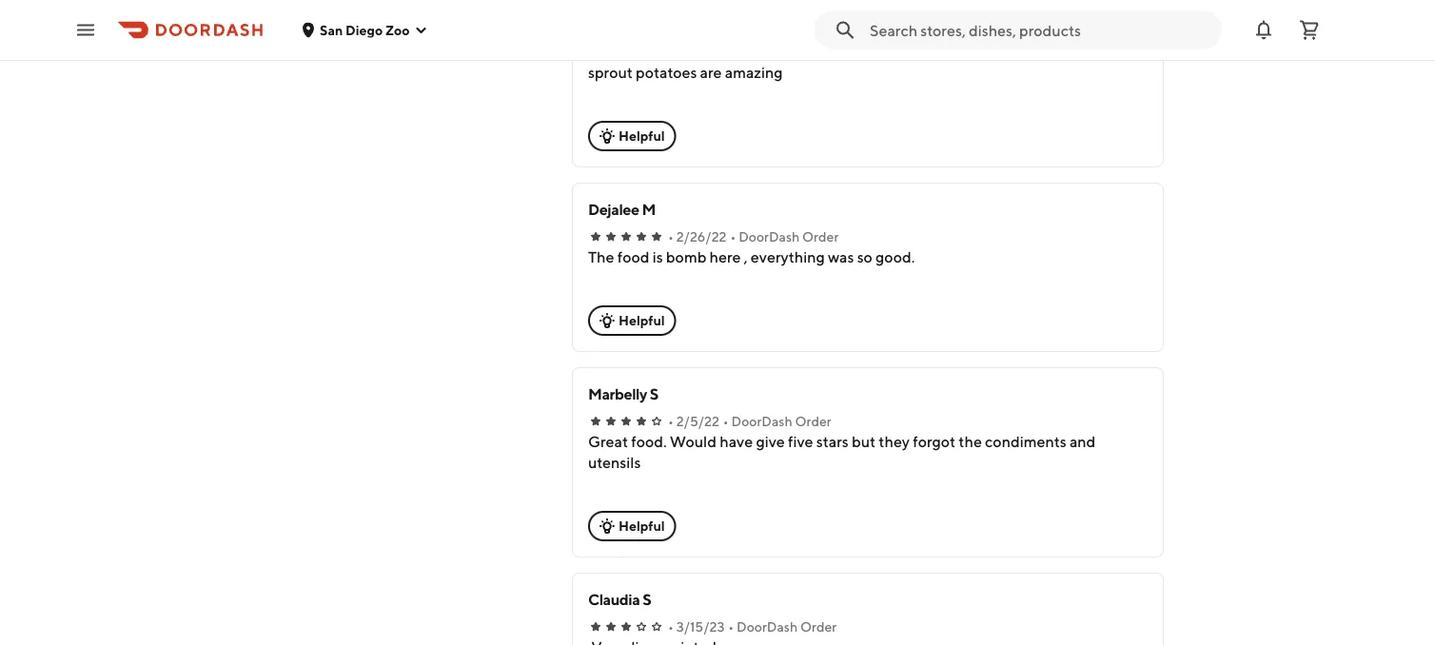 Task type: describe. For each thing, give the bounding box(es) containing it.
• right 2/5/22
[[723, 414, 729, 429]]

doordash for dejalee m
[[739, 229, 800, 245]]

2/5/22
[[677, 414, 720, 429]]

helpful button for dejalee
[[588, 306, 677, 336]]

open menu image
[[74, 19, 97, 41]]

notification bell image
[[1253, 19, 1276, 41]]

zoo
[[386, 22, 410, 38]]

marbelly
[[588, 385, 647, 403]]

claudia s
[[588, 591, 652, 609]]

order for marbelly s
[[795, 414, 832, 429]]

1 helpful button from the top
[[588, 121, 677, 151]]

• left 2/5/22
[[668, 414, 674, 429]]

order for dejalee m
[[803, 229, 839, 245]]

• right '3/15/23' at the bottom of the page
[[729, 619, 734, 635]]

• left 2/26/22
[[668, 229, 674, 245]]

0 items, open order cart image
[[1299, 19, 1321, 41]]

m
[[642, 200, 656, 218]]

s for marbelly s
[[650, 385, 659, 403]]

dejalee
[[588, 200, 640, 218]]

s for claudia s
[[643, 591, 652, 609]]

claudia
[[588, 591, 640, 609]]



Task type: vqa. For each thing, say whether or not it's contained in the screenshot.
DoorDash associated with Claudia S
yes



Task type: locate. For each thing, give the bounding box(es) containing it.
3 helpful button from the top
[[588, 511, 677, 542]]

2 helpful from the top
[[619, 313, 665, 328]]

• left '3/15/23' at the bottom of the page
[[668, 619, 674, 635]]

helpful up m
[[619, 128, 665, 144]]

1 vertical spatial helpful button
[[588, 306, 677, 336]]

helpful up claudia s
[[619, 518, 665, 534]]

• 3/15/23 • doordash order
[[668, 619, 837, 635]]

s right 'marbelly'
[[650, 385, 659, 403]]

dejalee m
[[588, 200, 656, 218]]

• 2/26/22 • doordash order
[[668, 229, 839, 245]]

san diego zoo button
[[301, 22, 429, 38]]

doordash for marbelly s
[[732, 414, 793, 429]]

helpful
[[619, 128, 665, 144], [619, 313, 665, 328], [619, 518, 665, 534]]

helpful button up claudia s
[[588, 511, 677, 542]]

1 vertical spatial s
[[643, 591, 652, 609]]

0 vertical spatial helpful button
[[588, 121, 677, 151]]

san
[[320, 22, 343, 38]]

doordash order
[[736, 23, 836, 39]]

order
[[800, 23, 836, 39], [803, 229, 839, 245], [795, 414, 832, 429], [801, 619, 837, 635]]

2 vertical spatial helpful
[[619, 518, 665, 534]]

helpful button
[[588, 121, 677, 151], [588, 306, 677, 336], [588, 511, 677, 542]]

2 helpful button from the top
[[588, 306, 677, 336]]

helpful for dejalee
[[619, 313, 665, 328]]

0 vertical spatial helpful
[[619, 128, 665, 144]]

diego
[[346, 22, 383, 38]]

helpful for marbelly
[[619, 518, 665, 534]]

helpful button for marbelly
[[588, 511, 677, 542]]

1 helpful from the top
[[619, 128, 665, 144]]

1 vertical spatial helpful
[[619, 313, 665, 328]]

marbelly s
[[588, 385, 659, 403]]

san diego zoo
[[320, 22, 410, 38]]

3 helpful from the top
[[619, 518, 665, 534]]

helpful button up marbelly s
[[588, 306, 677, 336]]

•
[[668, 229, 674, 245], [731, 229, 736, 245], [668, 414, 674, 429], [723, 414, 729, 429], [668, 619, 674, 635], [729, 619, 734, 635]]

doordash for claudia s
[[737, 619, 798, 635]]

• 2/5/22 • doordash order
[[668, 414, 832, 429]]

helpful up marbelly s
[[619, 313, 665, 328]]

s right claudia
[[643, 591, 652, 609]]

0 vertical spatial s
[[650, 385, 659, 403]]

• right 2/26/22
[[731, 229, 736, 245]]

3/15/23
[[677, 619, 725, 635]]

order for claudia s
[[801, 619, 837, 635]]

2 vertical spatial helpful button
[[588, 511, 677, 542]]

s
[[650, 385, 659, 403], [643, 591, 652, 609]]

Store search: begin typing to search for stores available on DoorDash text field
[[870, 20, 1211, 40]]

doordash
[[736, 23, 797, 39], [739, 229, 800, 245], [732, 414, 793, 429], [737, 619, 798, 635]]

2/26/22
[[677, 229, 727, 245]]

helpful button up dejalee m
[[588, 121, 677, 151]]



